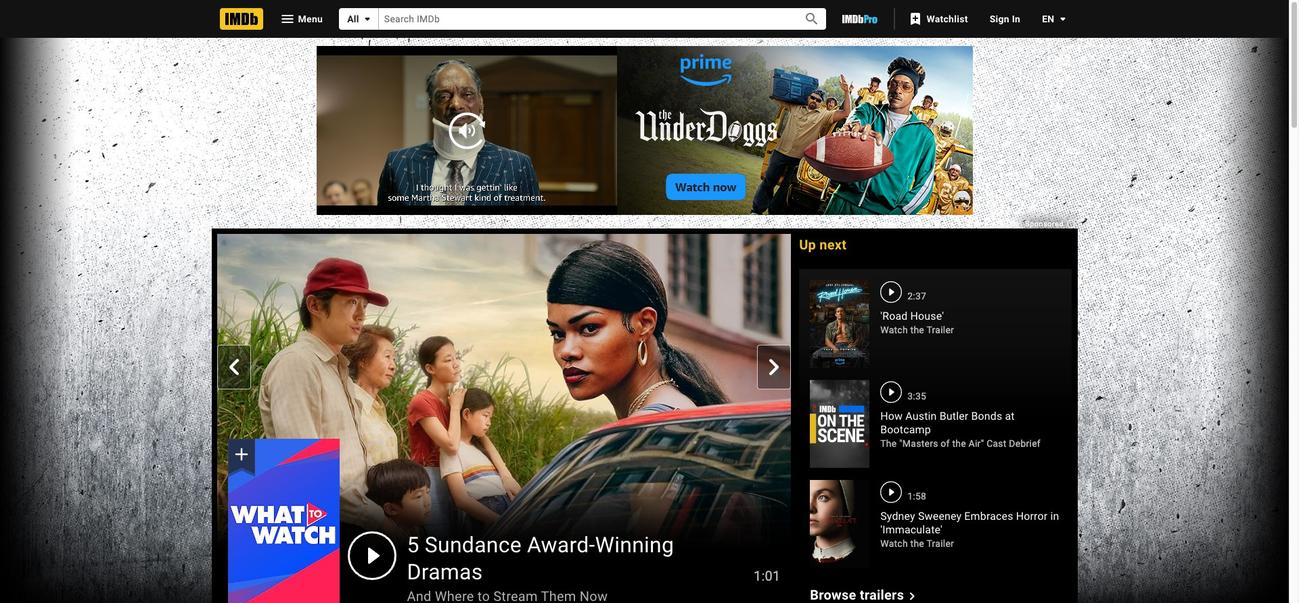 Task type: locate. For each thing, give the bounding box(es) containing it.
debrief
[[1009, 438, 1041, 449]]

award-
[[527, 532, 595, 558]]

watch
[[880, 325, 908, 336], [880, 539, 908, 549]]

sign in button
[[979, 7, 1031, 31]]

1 trailer from the top
[[927, 325, 954, 336]]

masters of the air image
[[810, 380, 870, 468]]

Search IMDb text field
[[379, 8, 789, 30]]

trailer
[[927, 325, 954, 336], [927, 539, 954, 549]]

up
[[799, 237, 816, 253]]

trailer inside 'road house' watch the trailer
[[927, 325, 954, 336]]

none field inside all search field
[[379, 8, 789, 30]]

the
[[880, 438, 897, 449]]

sydney sweeney embraces horror in 'immaculate' watch the trailer
[[880, 510, 1059, 549]]

the right of
[[952, 438, 966, 449]]

arrow drop down image
[[359, 11, 375, 27]]

menu button
[[268, 8, 334, 30]]

sponsored
[[1025, 220, 1066, 229]]

winning
[[595, 532, 674, 558]]

2 watch from the top
[[880, 539, 908, 549]]

'road house' watch the trailer
[[880, 310, 954, 336]]

All search field
[[339, 8, 826, 30]]

the
[[910, 325, 924, 336], [952, 438, 966, 449], [910, 539, 924, 549]]

the inside sydney sweeney embraces horror in 'immaculate' watch the trailer
[[910, 539, 924, 549]]

in
[[1050, 510, 1059, 523]]

air"
[[969, 438, 984, 449]]

3:35
[[908, 391, 926, 402]]

road house image
[[810, 280, 870, 368]]

watch down 'immaculate'
[[880, 539, 908, 549]]

1 vertical spatial the
[[952, 438, 966, 449]]

up next
[[799, 237, 847, 253]]

1 vertical spatial trailer
[[927, 539, 954, 549]]

austin
[[906, 410, 937, 423]]

0 vertical spatial trailer
[[927, 325, 954, 336]]

trailer down sweeney
[[927, 539, 954, 549]]

watch inside 'road house' watch the trailer
[[880, 325, 908, 336]]

1 watch from the top
[[880, 325, 908, 336]]

1:58
[[908, 491, 926, 502]]

next
[[820, 237, 847, 253]]

1 vertical spatial watch
[[880, 539, 908, 549]]

browse trailers link
[[810, 587, 920, 604]]

group
[[228, 439, 339, 604]]

5 sundance award-winning dramas image
[[217, 234, 791, 557]]

sundance
[[425, 532, 522, 558]]

watchlist
[[927, 14, 968, 24]]

trailer down house'
[[927, 325, 954, 336]]

'road
[[880, 310, 908, 323]]

submit search image
[[804, 11, 820, 27]]

chevron left inline image
[[226, 359, 242, 376]]

2 vertical spatial the
[[910, 539, 924, 549]]

5
[[407, 532, 419, 558]]

0 vertical spatial the
[[910, 325, 924, 336]]

the down 'immaculate'
[[910, 539, 924, 549]]

sign in
[[990, 14, 1020, 24]]

home image
[[220, 8, 263, 30]]

dramas
[[407, 559, 483, 585]]

how austin butler bonds at bootcamp the "masters of the air" cast debrief
[[880, 410, 1041, 449]]

5 sundance award-winning dramas to stream image
[[228, 439, 339, 604], [228, 439, 339, 604]]

2 trailer from the top
[[927, 539, 954, 549]]

0 vertical spatial watch
[[880, 325, 908, 336]]

the inside 'road house' watch the trailer
[[910, 325, 924, 336]]

bonds
[[971, 410, 1002, 423]]

the down house'
[[910, 325, 924, 336]]

None field
[[379, 8, 789, 30]]

watch down 'road
[[880, 325, 908, 336]]

watch inside sydney sweeney embraces horror in 'immaculate' watch the trailer
[[880, 539, 908, 549]]

all button
[[339, 8, 379, 30]]



Task type: describe. For each thing, give the bounding box(es) containing it.
trailer inside sydney sweeney embraces horror in 'immaculate' watch the trailer
[[927, 539, 954, 549]]

at
[[1005, 410, 1015, 423]]

5 sundance award-winning dramas group
[[217, 234, 791, 604]]

menu
[[298, 13, 323, 24]]

all
[[347, 14, 359, 24]]

menu image
[[279, 11, 295, 27]]

horror
[[1016, 510, 1048, 523]]

bootcamp
[[880, 424, 931, 436]]

of
[[941, 438, 950, 449]]

sign
[[990, 14, 1009, 24]]

en button
[[1031, 7, 1071, 31]]

arrow drop down image
[[1055, 11, 1071, 27]]

in
[[1012, 14, 1020, 24]]

embraces
[[964, 510, 1013, 523]]

chevron right image
[[904, 588, 920, 604]]

butler
[[940, 410, 969, 423]]

5 sundance award-winning dramas
[[407, 532, 674, 585]]

chevron right inline image
[[766, 359, 782, 376]]

house'
[[910, 310, 944, 323]]

1:01
[[754, 568, 781, 584]]

2:37
[[908, 291, 926, 302]]

how
[[880, 410, 903, 423]]

sweeney
[[918, 510, 962, 523]]

immaculate image
[[810, 480, 870, 569]]

5 sundance award-winning dramas element
[[217, 234, 791, 604]]

"masters
[[899, 438, 938, 449]]

the inside "how austin butler bonds at bootcamp the "masters of the air" cast debrief"
[[952, 438, 966, 449]]

browse
[[810, 587, 856, 603]]

sydney
[[880, 510, 915, 523]]

cast
[[987, 438, 1007, 449]]

watchlist image
[[908, 11, 924, 27]]

trailers
[[860, 587, 904, 603]]

en
[[1042, 14, 1055, 24]]

sponsored content section
[[0, 0, 1294, 604]]

watchlist button
[[901, 7, 979, 31]]

browse trailers
[[810, 587, 904, 603]]

'immaculate'
[[880, 524, 943, 537]]



Task type: vqa. For each thing, say whether or not it's contained in the screenshot.
8.1 star inline icon
no



